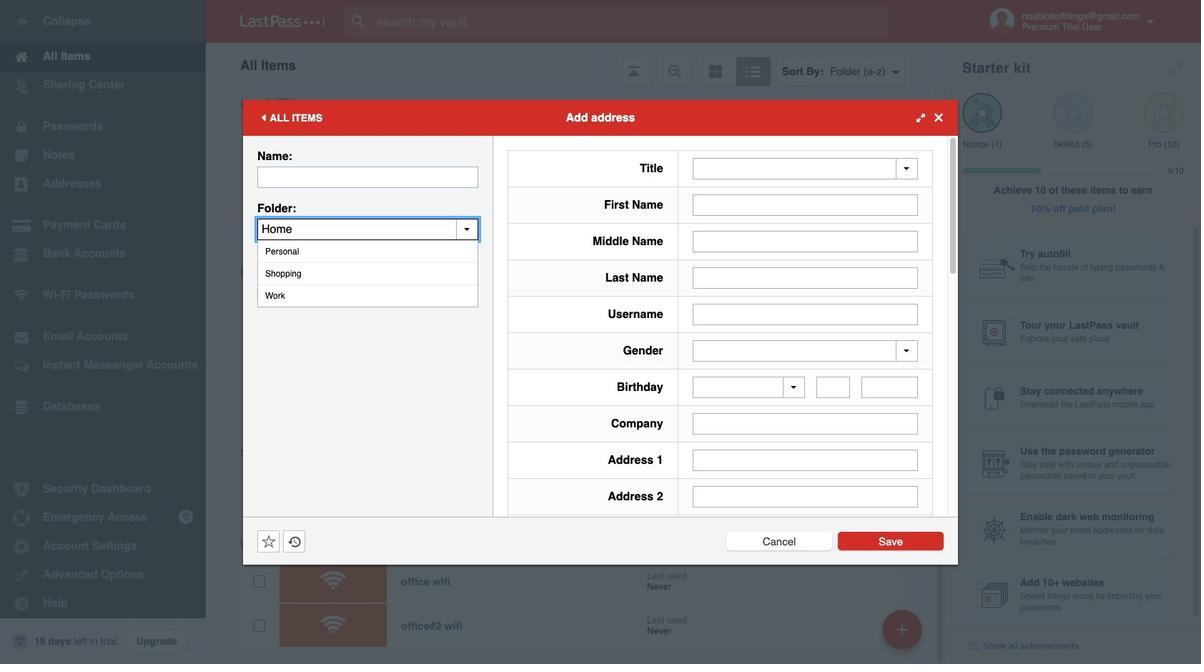 Task type: vqa. For each thing, say whether or not it's contained in the screenshot.
Main navigation navigation
yes



Task type: describe. For each thing, give the bounding box(es) containing it.
Search search field
[[345, 6, 916, 37]]

vault options navigation
[[206, 43, 946, 86]]

main navigation navigation
[[0, 0, 206, 665]]



Task type: locate. For each thing, give the bounding box(es) containing it.
None text field
[[693, 194, 919, 216], [258, 219, 479, 240], [693, 231, 919, 252], [693, 267, 919, 289], [693, 194, 919, 216], [258, 219, 479, 240], [693, 231, 919, 252], [693, 267, 919, 289]]

new item image
[[898, 625, 908, 635]]

lastpass image
[[240, 15, 325, 28]]

dialog
[[243, 100, 959, 665]]

None text field
[[258, 166, 479, 188], [693, 304, 919, 325], [817, 377, 851, 398], [862, 377, 919, 398], [693, 414, 919, 435], [693, 450, 919, 471], [693, 486, 919, 508], [258, 166, 479, 188], [693, 304, 919, 325], [817, 377, 851, 398], [862, 377, 919, 398], [693, 414, 919, 435], [693, 450, 919, 471], [693, 486, 919, 508]]

new item navigation
[[878, 606, 931, 665]]

search my vault text field
[[345, 6, 916, 37]]



